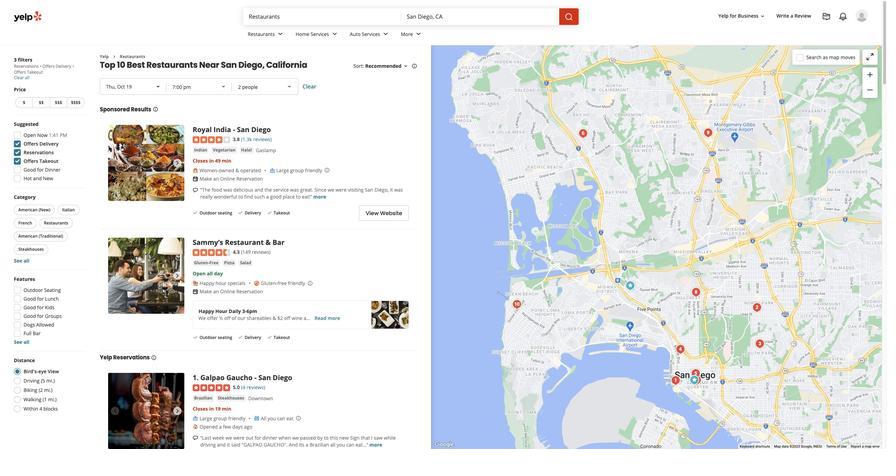 Task type: describe. For each thing, give the bounding box(es) containing it.
2 • from the left
[[72, 63, 74, 69]]

downtown
[[248, 396, 273, 402]]

zoom out image
[[866, 86, 874, 94]]

opened
[[200, 424, 218, 431]]

view inside 'option group'
[[48, 369, 59, 375]]

1 was from the left
[[223, 187, 232, 193]]

allowed
[[36, 322, 54, 329]]

american (traditional) button
[[14, 232, 68, 242]]

make for sammy's
[[200, 289, 212, 295]]

$$
[[39, 100, 44, 106]]

features
[[14, 276, 35, 283]]

happy for happy hour specials
[[200, 281, 214, 287]]

vegetarian button
[[212, 147, 237, 154]]

beer
[[314, 316, 324, 322]]

Find text field
[[249, 13, 396, 20]]

brazilian inside "last week we were out for dinner when we passed by to this new sign that i saw while driving and it said "galpao gaucho".  and its a brazilian all you can eat…"
[[310, 442, 329, 449]]

24 chevron down v2 image for home services
[[331, 30, 339, 38]]

brazilian inside button
[[194, 396, 212, 402]]

american (traditional)
[[18, 234, 63, 240]]

"the food was delicious and the service was great. since we were visiting san diego, it was really wonderful to find such a good place to eat!"
[[200, 187, 403, 200]]

price
[[14, 86, 26, 93]]

mi.) for driving (5 mi.)
[[46, 378, 55, 385]]

this
[[330, 435, 338, 442]]

top
[[100, 59, 115, 71]]

Near text field
[[407, 13, 554, 20]]

16 checkmark v2 image for outdoor seating
[[193, 335, 198, 341]]

1 horizontal spatial restaurants link
[[242, 25, 290, 45]]

bird's-
[[24, 369, 38, 375]]

an for royal
[[213, 176, 219, 182]]

16 chevron right v2 image
[[112, 54, 117, 60]]

map region
[[346, 0, 887, 450]]

1 vertical spatial diego
[[273, 374, 292, 383]]

mi.) for walking (1 mi.)
[[48, 397, 57, 403]]

0 vertical spatial diego
[[251, 125, 271, 135]]

owned
[[219, 167, 234, 174]]

driving (5 mi.)
[[24, 378, 55, 385]]

next image for royal
[[173, 159, 182, 168]]

1 vertical spatial clear
[[303, 83, 316, 91]]

outdoor for 16 checkmark v2 image associated with outdoor seating
[[200, 335, 217, 341]]

2 was from the left
[[290, 187, 299, 193]]

write
[[777, 13, 789, 19]]

"last
[[200, 435, 211, 442]]

4
[[39, 406, 42, 413]]

it inside "the food was delicious and the service was great. since we were visiting san diego, it was really wonderful to find such a good place to eat!"
[[390, 187, 393, 193]]

5 star rating image
[[193, 385, 230, 392]]

were inside "last week we were out for dinner when we passed by to this new sign that i saw while driving and it said "galpao gaucho".  and its a brazilian all you can eat…"
[[233, 435, 245, 442]]

24 chevron down v2 image for restaurants
[[276, 30, 285, 38]]

offers up "good for dinner"
[[24, 158, 38, 165]]

projects image
[[822, 12, 831, 21]]

dogs
[[24, 322, 35, 329]]

"last week we were out for dinner when we passed by to this new sign that i saw while driving and it said "galpao gaucho".  and its a brazilian all you can eat…"
[[200, 435, 396, 449]]

outdoor seating for 16 checkmark v2 image associated with outdoor seating
[[200, 335, 232, 341]]

1 horizontal spatial we
[[292, 435, 299, 442]]

0 vertical spatial of
[[232, 316, 236, 322]]

new
[[43, 175, 53, 182]]

1 off from the left
[[224, 316, 231, 322]]

make an online reservation for india
[[200, 176, 263, 182]]

walking
[[24, 397, 41, 403]]

delicious
[[233, 187, 253, 193]]

3-
[[242, 309, 247, 315]]

next image
[[173, 408, 182, 416]]

delivery down the 'shareables'
[[245, 335, 261, 341]]

it inside "last week we were out for dinner when we passed by to this new sign that i saw while driving and it said "galpao gaucho".  and its a brazilian all you can eat…"
[[227, 442, 230, 449]]

auto
[[350, 31, 361, 37]]

16 large group friendly v2 image
[[193, 416, 198, 422]]

slideshow element for sammy's
[[108, 238, 184, 314]]

more link
[[395, 25, 428, 45]]

5.0 link
[[233, 384, 240, 392]]

eat
[[287, 416, 294, 422]]

to inside "last week we were out for dinner when we passed by to this new sign that i saw while driving and it said "galpao gaucho".  and its a brazilian all you can eat…"
[[324, 435, 329, 442]]

4.3
[[233, 249, 240, 256]]

16 all you can eat v2 image
[[254, 416, 260, 422]]

great.
[[300, 187, 313, 193]]

0 vertical spatial bar
[[273, 238, 285, 248]]

you inside "last week we were out for dinner when we passed by to this new sign that i saw while driving and it said "galpao gaucho".  and its a brazilian all you can eat…"
[[337, 442, 345, 449]]

san right near
[[221, 59, 237, 71]]

0 horizontal spatial diego,
[[238, 59, 265, 71]]

vegetarian link
[[212, 147, 237, 154]]

the
[[265, 187, 272, 193]]

2 vertical spatial &
[[273, 316, 276, 322]]

gluten- for free
[[194, 260, 209, 266]]

1
[[193, 374, 197, 383]]

for for dinner
[[37, 167, 44, 173]]

we offer ½ off of our shareables & $2 off wine and beer glasses
[[199, 316, 342, 322]]

for for groups
[[37, 313, 44, 320]]

outdoor inside group
[[24, 287, 43, 294]]

our
[[238, 316, 246, 322]]

Select a date text field
[[101, 79, 166, 94]]

offers down 3
[[14, 69, 26, 75]]

roma mia image
[[689, 367, 703, 381]]

reviews) for (4 reviews)
[[247, 385, 265, 391]]

chef jun image
[[577, 127, 590, 141]]

open all day
[[193, 271, 223, 277]]

2 vertical spatial friendly
[[228, 416, 245, 422]]

gaucho".
[[264, 442, 288, 449]]

1 horizontal spatial of
[[837, 445, 840, 449]]

new
[[339, 435, 349, 442]]

reservations inside group
[[24, 149, 54, 156]]

previous image for closes in 49 min
[[111, 159, 119, 168]]

steakhouses for rightmost 'steakhouses' button
[[218, 396, 244, 402]]

group for 16 large group friendly v2 icon
[[213, 416, 227, 422]]

large group friendly for 16 large group friendly v2 icon
[[200, 416, 245, 422]]

diego, inside "the food was delicious and the service was great. since we were visiting san diego, it was really wonderful to find such a good place to eat!"
[[375, 187, 389, 193]]

none field near
[[407, 13, 554, 20]]

we
[[199, 316, 206, 322]]

delivery down open now 1:41 pm
[[39, 141, 59, 147]]

16 speech v2 image
[[193, 436, 198, 442]]

reservation for -
[[236, 176, 263, 182]]

0 horizontal spatial restaurants link
[[120, 54, 145, 60]]

0 horizontal spatial royal india - san diego image
[[108, 125, 184, 202]]

driving
[[24, 378, 40, 385]]

more link for visiting
[[313, 194, 326, 200]]

really
[[200, 194, 213, 200]]

eye
[[38, 369, 47, 375]]

sign
[[350, 435, 360, 442]]

italian
[[62, 207, 75, 213]]

can inside "last week we were out for dinner when we passed by to this new sign that i saw while driving and it said "galpao gaucho".  and its a brazilian all you can eat…"
[[346, 442, 354, 449]]

a for report a map error
[[862, 445, 864, 449]]

16 women owned v2 image
[[193, 168, 198, 174]]

and right hot
[[33, 175, 42, 182]]

takeout inside 3 filters reservations • offers delivery • offers takeout clear all
[[27, 69, 43, 75]]

hour
[[215, 309, 228, 315]]

1 horizontal spatial steakhouses button
[[217, 395, 246, 402]]

(2
[[39, 388, 43, 394]]

$2
[[277, 316, 283, 322]]

16 checkmark v2 image down 16 speech v2 image
[[193, 210, 198, 216]]

yelp for yelp link
[[100, 54, 109, 60]]

blocks
[[43, 406, 58, 413]]

takeout down $2
[[274, 335, 290, 341]]

$$ button
[[32, 97, 50, 108]]

map for error
[[865, 445, 872, 449]]

read more
[[315, 316, 340, 322]]

16 info v2 image
[[412, 64, 417, 69]]

3 slideshow element from the top
[[108, 374, 184, 450]]

sponsored
[[100, 106, 130, 114]]

see for category
[[14, 258, 22, 264]]

pm
[[60, 132, 67, 139]]

salad link
[[239, 260, 253, 267]]

a inside "the food was delicious and the service was great. since we were visiting san diego, it was really wonderful to find such a good place to eat!"
[[266, 194, 269, 200]]

3 was from the left
[[394, 187, 403, 193]]

gluten-free friendly
[[261, 281, 305, 287]]

visiting
[[348, 187, 364, 193]]

1 horizontal spatial more
[[328, 316, 340, 322]]

suggested
[[14, 121, 39, 128]]

steakhouses link
[[217, 395, 246, 402]]

food
[[212, 187, 222, 193]]

all inside "last week we were out for dinner when we passed by to this new sign that i saw while driving and it said "galpao gaucho".  and its a brazilian all you can eat…"
[[330, 442, 336, 449]]

16 chevron down v2 image
[[403, 64, 409, 69]]

within
[[24, 406, 38, 413]]

auto services
[[350, 31, 380, 37]]

for inside "last week we were out for dinner when we passed by to this new sign that i saw while driving and it said "galpao gaucho".  and its a brazilian all you can eat…"
[[255, 435, 261, 442]]

an for sammy's
[[213, 289, 219, 295]]

yelp for yelp reservations
[[100, 354, 112, 362]]

piacere mio - south park image
[[753, 337, 767, 351]]

map for moves
[[829, 54, 840, 60]]

16 checkmark v2 image for takeout
[[267, 210, 272, 216]]

restaurants inside button
[[44, 220, 68, 226]]

1 horizontal spatial to
[[296, 194, 301, 200]]

1 vertical spatial 16 info v2 image
[[151, 356, 157, 361]]

0 horizontal spatial we
[[226, 435, 232, 442]]

open for open all day
[[193, 271, 206, 277]]

gluten-free
[[194, 260, 219, 266]]

galpao gaucho - san diego image
[[669, 374, 683, 388]]

slideshow element for royal
[[108, 125, 184, 202]]

data
[[782, 445, 789, 449]]

yelp for business button
[[716, 10, 768, 22]]

operated
[[240, 167, 261, 174]]

0 horizontal spatial -
[[233, 125, 235, 135]]

wine
[[292, 316, 302, 322]]

group containing suggested
[[12, 121, 86, 184]]

reviews) for (1.3k reviews)
[[253, 136, 272, 143]]

user actions element
[[713, 9, 878, 51]]

group for 16 large group friendly v2 image
[[290, 167, 304, 174]]

its
[[299, 442, 304, 449]]

16 checkmark v2 image down 'we offer ½ off of our shareables & $2 off wine and beer glasses'
[[267, 335, 272, 341]]

outdoor for 16 checkmark v2 icon below 16 speech v2 image
[[200, 211, 217, 216]]

said
[[231, 442, 240, 449]]

a inside "last week we were out for dinner when we passed by to this new sign that i saw while driving and it said "galpao gaucho".  and its a brazilian all you can eat…"
[[306, 442, 308, 449]]

16 large group friendly v2 image
[[270, 168, 275, 174]]

while
[[384, 435, 396, 442]]

Cover field
[[233, 80, 297, 95]]

restaurants button
[[39, 218, 73, 229]]

offers takeout
[[24, 158, 59, 165]]

(149
[[241, 249, 251, 256]]

make an online reservation for restaurant
[[200, 289, 263, 295]]

gluten-free button
[[193, 260, 220, 267]]

top 10 best restaurants near san diego, california
[[100, 59, 307, 71]]

clear button
[[303, 83, 316, 91]]

and inside "last week we were out for dinner when we passed by to this new sign that i saw while driving and it said "galpao gaucho".  and its a brazilian all you can eat…"
[[217, 442, 226, 449]]

0 horizontal spatial you
[[268, 416, 276, 422]]

hour
[[216, 281, 226, 287]]

none field find
[[249, 13, 396, 20]]

american (new) button
[[14, 205, 55, 216]]

all
[[261, 416, 266, 422]]

1 horizontal spatial royal india - san diego image
[[688, 374, 702, 388]]

0 horizontal spatial bar
[[33, 331, 41, 337]]

sammy's restaurant & bar link
[[193, 238, 285, 248]]

all down the full
[[24, 339, 29, 346]]

0 vertical spatial 16 info v2 image
[[153, 107, 158, 112]]



Task type: locate. For each thing, give the bounding box(es) containing it.
filters
[[18, 56, 32, 63]]

1 vertical spatial happy
[[199, 309, 214, 315]]

restaurants link
[[242, 25, 290, 45], [120, 54, 145, 60]]

diego up (1.3k reviews) link
[[251, 125, 271, 135]]

2 see all button from the top
[[14, 339, 29, 346]]

16 info v2 image
[[153, 107, 158, 112], [151, 356, 157, 361]]

option group
[[12, 358, 86, 415]]

16 checkmark v2 image down our
[[238, 335, 243, 341]]

0 vertical spatial slideshow element
[[108, 125, 184, 202]]

2 see from the top
[[14, 339, 22, 346]]

glasses
[[325, 316, 342, 322]]

1 vertical spatial &
[[266, 238, 271, 248]]

2 off from the left
[[284, 316, 291, 322]]

1 closes from the top
[[193, 158, 208, 164]]

Time field
[[167, 80, 231, 95]]

16 speech v2 image
[[193, 188, 198, 193]]

good for good for lunch
[[24, 296, 36, 303]]

group containing features
[[12, 276, 86, 346]]

good up hot
[[24, 167, 36, 173]]

see all down the full
[[14, 339, 29, 346]]

4.3 (149 reviews)
[[233, 249, 271, 256]]

french button
[[14, 218, 37, 229]]

of down daily
[[232, 316, 236, 322]]

steakhouses down the 5.0
[[218, 396, 244, 402]]

2 vertical spatial reviews)
[[247, 385, 265, 391]]

1 vertical spatial seating
[[218, 335, 232, 341]]

online for india
[[220, 176, 235, 182]]

india
[[214, 125, 231, 135]]

$$$$ button
[[67, 97, 85, 108]]

were left visiting
[[335, 187, 347, 193]]

more link for this
[[370, 442, 382, 449]]

good for good for groups
[[24, 313, 36, 320]]

0 horizontal spatial more
[[313, 194, 326, 200]]

2 vertical spatial mi.)
[[48, 397, 57, 403]]

groups
[[45, 313, 62, 320]]

closes for large group friendly
[[193, 406, 208, 413]]

2 horizontal spatial we
[[328, 187, 334, 193]]

1 vertical spatial next image
[[173, 272, 182, 280]]

make for royal
[[200, 176, 212, 182]]

in for 49
[[209, 158, 214, 164]]

large for 16 large group friendly v2 image
[[276, 167, 289, 174]]

view
[[366, 210, 379, 218], [48, 369, 59, 375]]

ristorante illando image
[[674, 343, 688, 357]]

1 horizontal spatial large group friendly
[[276, 167, 322, 174]]

we up the said
[[226, 435, 232, 442]]

expand map image
[[866, 53, 874, 61]]

2 reservation from the top
[[236, 289, 263, 295]]

0 vertical spatial american
[[18, 207, 38, 213]]

a for write a review
[[791, 13, 794, 19]]

next image
[[173, 159, 182, 168], [173, 272, 182, 280]]

more link down saw
[[370, 442, 382, 449]]

1 vertical spatial min
[[222, 406, 231, 413]]

3.8 link
[[233, 136, 240, 143]]

group containing category
[[12, 194, 86, 265]]

a down the
[[266, 194, 269, 200]]

- up (4 reviews) link
[[254, 374, 257, 383]]

outdoor seating down offer on the left bottom of the page
[[200, 335, 232, 341]]

1 vertical spatial brazilian
[[310, 442, 329, 449]]

seating
[[44, 287, 61, 294]]

seating for 16 checkmark v2 icon below delicious in the left of the page
[[218, 211, 232, 216]]

16 happy hour specials v2 image
[[193, 281, 198, 287]]

min for closes in 19 min
[[222, 406, 231, 413]]

off right $2
[[284, 316, 291, 322]]

notifications image
[[839, 12, 847, 21]]

3.8 star rating image
[[193, 137, 230, 144]]

1 horizontal spatial it
[[390, 187, 393, 193]]

wonderful
[[214, 194, 237, 200]]

see all
[[14, 258, 29, 264], [14, 339, 29, 346]]

0 vertical spatial steakhouses
[[18, 247, 44, 253]]

day
[[214, 271, 223, 277]]

gluten- inside button
[[194, 260, 209, 266]]

biking
[[24, 388, 37, 394]]

0 horizontal spatial open
[[24, 132, 36, 139]]

1 horizontal spatial was
[[290, 187, 299, 193]]

0 vertical spatial &
[[235, 167, 239, 174]]

1 horizontal spatial none field
[[407, 13, 554, 20]]

16 info v2 image right yelp reservations
[[151, 356, 157, 361]]

0 horizontal spatial large
[[200, 416, 212, 422]]

american inside american (traditional) button
[[18, 234, 38, 240]]

american for american (new)
[[18, 207, 38, 213]]

group down the "19"
[[213, 416, 227, 422]]

large right 16 large group friendly v2 image
[[276, 167, 289, 174]]

good down good for lunch
[[24, 305, 36, 311]]

gluten- up open all day on the left
[[194, 260, 209, 266]]

0 horizontal spatial diego
[[251, 125, 271, 135]]

& up the 4.3 (149 reviews)
[[266, 238, 271, 248]]

map data ©2023 google, inegi
[[774, 445, 822, 449]]

1 horizontal spatial diego
[[273, 374, 292, 383]]

1 make from the top
[[200, 176, 212, 182]]

0 vertical spatial can
[[277, 416, 285, 422]]

royal india - san diego link
[[193, 125, 271, 135]]

we inside "the food was delicious and the service was great. since we were visiting san diego, it was really wonderful to find such a good place to eat!"
[[328, 187, 334, 193]]

16 checkmark v2 image
[[193, 210, 198, 216], [238, 210, 243, 216], [238, 335, 243, 341], [267, 335, 272, 341]]

1 horizontal spatial open
[[193, 271, 206, 277]]

inegi
[[814, 445, 822, 449]]

make right 16 reservation v2 image
[[200, 289, 212, 295]]

group
[[290, 167, 304, 174], [213, 416, 227, 422]]

16 reservation v2 image
[[193, 290, 198, 295]]

california
[[266, 59, 307, 71]]

since
[[315, 187, 326, 193]]

diego, up view website link
[[375, 187, 389, 193]]

driving
[[200, 442, 216, 449]]

0 vertical spatial outdoor
[[200, 211, 217, 216]]

1 vertical spatial in
[[209, 406, 214, 413]]

1 see all button from the top
[[14, 258, 29, 264]]

terms of use link
[[826, 445, 847, 449]]

for for lunch
[[37, 296, 44, 303]]

american down "french" "button"
[[18, 234, 38, 240]]

16 checkmark v2 image
[[267, 210, 272, 216], [193, 335, 198, 341]]

0 horizontal spatial were
[[233, 435, 245, 442]]

outdoor down offer on the left bottom of the page
[[200, 335, 217, 341]]

and left beer on the bottom
[[304, 316, 312, 322]]

an down women-
[[213, 176, 219, 182]]

2 horizontal spatial 24 chevron down v2 image
[[414, 30, 423, 38]]

1 vertical spatial royal india - san diego image
[[688, 374, 702, 388]]

2 horizontal spatial to
[[324, 435, 329, 442]]

takeout up dinner
[[39, 158, 59, 165]]

1 vertical spatial can
[[346, 442, 354, 449]]

friendly for sammy's restaurant & bar
[[288, 281, 305, 287]]

1 vertical spatial previous image
[[111, 408, 119, 416]]

report a map error
[[851, 445, 880, 449]]

0 vertical spatial diego,
[[238, 59, 265, 71]]

closes for women-owned & operated
[[193, 158, 208, 164]]

1 24 chevron down v2 image from the left
[[276, 30, 285, 38]]

0 horizontal spatial to
[[238, 194, 243, 200]]

gaucho
[[226, 374, 253, 383]]

4 good from the top
[[24, 313, 36, 320]]

0 horizontal spatial gluten-
[[194, 260, 209, 266]]

next image for sammy's
[[173, 272, 182, 280]]

2 min from the top
[[222, 406, 231, 413]]

write a review
[[777, 13, 811, 19]]

reservations
[[14, 63, 39, 69], [24, 149, 54, 156], [113, 354, 150, 362]]

2 see all from the top
[[14, 339, 29, 346]]

outdoor seating
[[200, 211, 232, 216], [200, 335, 232, 341]]

saw
[[374, 435, 383, 442]]

outdoor seating
[[24, 287, 61, 294]]

0 vertical spatial in
[[209, 158, 214, 164]]

½
[[219, 316, 223, 322]]

in left the "19"
[[209, 406, 214, 413]]

clear down california
[[303, 83, 316, 91]]

1 an from the top
[[213, 176, 219, 182]]

san up (4 reviews) link
[[258, 374, 271, 383]]

1 horizontal spatial 16 checkmark v2 image
[[267, 210, 272, 216]]

1 american from the top
[[18, 207, 38, 213]]

price group
[[14, 86, 86, 110]]

delivery inside 3 filters reservations • offers delivery • offers takeout clear all
[[56, 63, 71, 69]]

read
[[315, 316, 326, 322]]

open now 1:41 pm
[[24, 132, 67, 139]]

see up features on the bottom left of page
[[14, 258, 22, 264]]

search image
[[565, 13, 573, 21]]

1 vertical spatial reservation
[[236, 289, 263, 295]]

see all for category
[[14, 258, 29, 264]]

1 good from the top
[[24, 167, 36, 173]]

clear inside 3 filters reservations • offers delivery • offers takeout clear all
[[14, 75, 24, 81]]

closes up 16 large group friendly v2 icon
[[193, 406, 208, 413]]

2 slideshow element from the top
[[108, 238, 184, 314]]

seating down wonderful
[[218, 211, 232, 216]]

large up opened in the bottom left of the page
[[200, 416, 212, 422]]

1 next image from the top
[[173, 159, 182, 168]]

0 horizontal spatial group
[[213, 416, 227, 422]]

1 vertical spatial view
[[48, 369, 59, 375]]

it
[[390, 187, 393, 193], [227, 442, 230, 449]]

0 vertical spatial -
[[233, 125, 235, 135]]

view inside view website link
[[366, 210, 379, 218]]

an
[[213, 176, 219, 182], [213, 289, 219, 295]]

in left 49
[[209, 158, 214, 164]]

for right out
[[255, 435, 261, 442]]

all up price
[[25, 75, 29, 81]]

diego,
[[238, 59, 265, 71], [375, 187, 389, 193]]

royal
[[193, 125, 212, 135]]

large for 16 large group friendly v2 icon
[[200, 416, 212, 422]]

can left eat
[[277, 416, 285, 422]]

0 horizontal spatial brazilian
[[194, 396, 212, 402]]

3 good from the top
[[24, 305, 36, 311]]

friendly right free
[[288, 281, 305, 287]]

1 min from the top
[[222, 158, 231, 164]]

all up features on the bottom left of page
[[24, 258, 29, 264]]

good up good for kids
[[24, 296, 36, 303]]

can down sign
[[346, 442, 354, 449]]

0 horizontal spatial large group friendly
[[200, 416, 245, 422]]

0 vertical spatial map
[[829, 54, 840, 60]]

0 vertical spatial see all button
[[14, 258, 29, 264]]

diego, up cover field
[[238, 59, 265, 71]]

ulivo restaurant image
[[510, 298, 524, 312]]

large group friendly for 16 large group friendly v2 image
[[276, 167, 322, 174]]

good for groups
[[24, 313, 62, 320]]

out
[[246, 435, 253, 442]]

1 vertical spatial see
[[14, 339, 22, 346]]

find
[[244, 194, 253, 200]]

google image
[[433, 441, 456, 450]]

1 horizontal spatial large
[[276, 167, 289, 174]]

& left $2
[[273, 316, 276, 322]]

2 previous image from the top
[[111, 408, 119, 416]]

more down since
[[313, 194, 326, 200]]

0 vertical spatial seating
[[218, 211, 232, 216]]

1 horizontal spatial you
[[337, 442, 345, 449]]

a for opened a few days ago
[[219, 424, 222, 431]]

seating
[[218, 211, 232, 216], [218, 335, 232, 341]]

reviews) up gaslamp
[[253, 136, 272, 143]]

recommended
[[365, 63, 402, 69]]

1 slideshow element from the top
[[108, 125, 184, 202]]

for inside button
[[730, 13, 737, 19]]

best
[[127, 59, 145, 71]]

mi.) for biking (2 mi.)
[[44, 388, 53, 394]]

1 horizontal spatial view
[[366, 210, 379, 218]]

2 online from the top
[[220, 289, 235, 295]]

outdoor seating for 16 checkmark v2 icon below 16 speech v2 image
[[200, 211, 232, 216]]

terms
[[826, 445, 836, 449]]

& for owned
[[235, 167, 239, 174]]

2 vertical spatial slideshow element
[[108, 374, 184, 450]]

galpao gaucho - san diego image
[[108, 374, 184, 450]]

& for restaurant
[[266, 238, 271, 248]]

(5
[[41, 378, 45, 385]]

in
[[209, 158, 214, 164], [209, 406, 214, 413]]

clear up price
[[14, 75, 24, 81]]

see all button for category
[[14, 258, 29, 264]]

results
[[131, 106, 151, 114]]

0 vertical spatial make an online reservation
[[200, 176, 263, 182]]

moves
[[841, 54, 856, 60]]

make an online reservation
[[200, 176, 263, 182], [200, 289, 263, 295]]

2 good from the top
[[24, 296, 36, 303]]

0 vertical spatial reviews)
[[253, 136, 272, 143]]

1 horizontal spatial brazilian
[[310, 442, 329, 449]]

4.3 star rating image
[[193, 250, 230, 257]]

category
[[14, 194, 36, 201]]

2 outdoor seating from the top
[[200, 335, 232, 341]]

min for closes in 49 min
[[222, 158, 231, 164]]

havana 1920 image
[[690, 374, 704, 388]]

16 checkmark v2 image down delicious in the left of the page
[[238, 210, 243, 216]]

american for american (traditional)
[[18, 234, 38, 240]]

1 horizontal spatial map
[[865, 445, 872, 449]]

friendly for royal india - san diego
[[305, 167, 322, 174]]

0 horizontal spatial &
[[235, 167, 239, 174]]

halal button
[[240, 147, 253, 154]]

bhojan griha image
[[624, 279, 638, 293]]

off
[[224, 316, 231, 322], [284, 316, 291, 322]]

2 american from the top
[[18, 234, 38, 240]]

closes
[[193, 158, 208, 164], [193, 406, 208, 413]]

0 vertical spatial steakhouses button
[[14, 245, 48, 255]]

takeout down filters
[[27, 69, 43, 75]]

to down delicious in the left of the page
[[238, 194, 243, 200]]

2 24 chevron down v2 image from the left
[[331, 30, 339, 38]]

see
[[14, 258, 22, 264], [14, 339, 22, 346]]

see all button up features on the bottom left of page
[[14, 258, 29, 264]]

0 vertical spatial outdoor seating
[[200, 211, 232, 216]]

1 vertical spatial were
[[233, 435, 245, 442]]

2 vertical spatial reservations
[[113, 354, 150, 362]]

brazilian down 'by'
[[310, 442, 329, 449]]

services for auto services
[[362, 31, 380, 37]]

were inside "the food was delicious and the service was great. since we were visiting san diego, it was really wonderful to find such a good place to eat!"
[[335, 187, 347, 193]]

seating for 16 checkmark v2 icon under our
[[218, 335, 232, 341]]

you right all
[[268, 416, 276, 422]]

& right owned
[[235, 167, 239, 174]]

open down suggested
[[24, 132, 36, 139]]

takeout down good
[[274, 211, 290, 216]]

1 vertical spatial friendly
[[288, 281, 305, 287]]

1 horizontal spatial group
[[290, 167, 304, 174]]

mi.) right (2
[[44, 388, 53, 394]]

restaurants inside business categories element
[[248, 31, 275, 37]]

reviews) right (149
[[252, 249, 271, 256]]

0 horizontal spatial view
[[48, 369, 59, 375]]

offers down now
[[24, 141, 38, 147]]

business
[[738, 13, 759, 19]]

report a map error link
[[851, 445, 880, 449]]

large group friendly up great.
[[276, 167, 322, 174]]

1 none field from the left
[[249, 13, 396, 20]]

yelp link
[[100, 54, 109, 60]]

24 chevron down v2 image inside restaurants link
[[276, 30, 285, 38]]

you
[[268, 416, 276, 422], [337, 442, 345, 449]]

2 none field from the left
[[407, 13, 554, 20]]

yelp inside button
[[719, 13, 729, 19]]

services inside 'link'
[[362, 31, 380, 37]]

clear
[[14, 75, 24, 81], [303, 83, 316, 91]]

indian
[[194, 147, 207, 153]]

16 flame v2 image
[[193, 425, 198, 430]]

2 services from the left
[[362, 31, 380, 37]]

make down women-
[[200, 176, 212, 182]]

report
[[851, 445, 861, 449]]

keyboard shortcuts
[[740, 445, 770, 449]]

24 chevron down v2 image
[[382, 30, 390, 38]]

san inside "the food was delicious and the service was great. since we were visiting san diego, it was really wonderful to find such a good place to eat!"
[[365, 187, 373, 193]]

slideshow element
[[108, 125, 184, 202], [108, 238, 184, 314], [108, 374, 184, 450]]

0 vertical spatial happy
[[200, 281, 214, 287]]

3 24 chevron down v2 image from the left
[[414, 30, 423, 38]]

sammy's restaurant & bar
[[193, 238, 285, 248]]

1 reservation from the top
[[236, 176, 263, 182]]

tyler b. image
[[856, 9, 868, 22]]

seating down ½
[[218, 335, 232, 341]]

and inside "the food was delicious and the service was great. since we were visiting san diego, it was really wonderful to find such a good place to eat!"
[[255, 187, 263, 193]]

business categories element
[[242, 25, 868, 45]]

gluten- for free
[[261, 281, 278, 287]]

in for 19
[[209, 406, 214, 413]]

open up 16 happy hour specials v2 icon
[[193, 271, 206, 277]]

yelp for yelp for business
[[719, 13, 729, 19]]

american down category
[[18, 207, 38, 213]]

2 horizontal spatial was
[[394, 187, 403, 193]]

option group containing distance
[[12, 358, 86, 415]]

more for large group friendly
[[313, 194, 326, 200]]

1 make an online reservation from the top
[[200, 176, 263, 182]]

gluten-free link
[[193, 260, 220, 267]]

1 see from the top
[[14, 258, 22, 264]]

2 seating from the top
[[218, 335, 232, 341]]

1 see all from the top
[[14, 258, 29, 264]]

hot and new
[[24, 175, 53, 182]]

1 horizontal spatial off
[[284, 316, 291, 322]]

0 vertical spatial online
[[220, 176, 235, 182]]

online for restaurant
[[220, 289, 235, 295]]

1 online from the top
[[220, 176, 235, 182]]

1 vertical spatial large group friendly
[[200, 416, 245, 422]]

0 vertical spatial group
[[290, 167, 304, 174]]

full
[[24, 331, 32, 337]]

2 an from the top
[[213, 289, 219, 295]]

(1
[[43, 397, 47, 403]]

- up 3.8 link
[[233, 125, 235, 135]]

gluten- right 16 gluten free v2 icon
[[261, 281, 278, 287]]

see all button for features
[[14, 339, 29, 346]]

info icon image
[[324, 168, 330, 173], [324, 168, 330, 173], [307, 281, 313, 287], [307, 281, 313, 287], [296, 416, 301, 422], [296, 416, 301, 422]]

see all for features
[[14, 339, 29, 346]]

for down 'offers takeout'
[[37, 167, 44, 173]]

2 in from the top
[[209, 406, 214, 413]]

1 services from the left
[[311, 31, 329, 37]]

keyboard
[[740, 445, 755, 449]]

closes in 49 min
[[193, 158, 231, 164]]

more right the read
[[328, 316, 340, 322]]

1 vertical spatial bar
[[33, 331, 41, 337]]

None search field
[[243, 8, 580, 25]]

1 horizontal spatial gluten-
[[261, 281, 278, 287]]

website
[[380, 210, 402, 218]]

all left day
[[207, 271, 213, 277]]

0 horizontal spatial steakhouses
[[18, 247, 44, 253]]

1 vertical spatial slideshow element
[[108, 238, 184, 314]]

offers up price group
[[42, 63, 55, 69]]

1 vertical spatial large
[[200, 416, 212, 422]]

None field
[[249, 13, 396, 20], [407, 13, 554, 20]]

royal india - san diego image
[[108, 125, 184, 202], [688, 374, 702, 388]]

2 make an online reservation from the top
[[200, 289, 263, 295]]

1 horizontal spatial &
[[266, 238, 271, 248]]

was up website
[[394, 187, 403, 193]]

all inside 3 filters reservations • offers delivery • offers takeout clear all
[[25, 75, 29, 81]]

for for business
[[730, 13, 737, 19]]

of left use
[[837, 445, 840, 449]]

for for kids
[[37, 305, 44, 311]]

to right 'by'
[[324, 435, 329, 442]]

0 vertical spatial view
[[366, 210, 379, 218]]

happy down open all day on the left
[[200, 281, 214, 287]]

1 vertical spatial reviews)
[[252, 249, 271, 256]]

1 vertical spatial mi.)
[[44, 388, 53, 394]]

auto services link
[[344, 25, 395, 45]]

to left eat!"
[[296, 194, 301, 200]]

1 vertical spatial see all
[[14, 339, 29, 346]]

24 chevron down v2 image inside home services link
[[331, 30, 339, 38]]

1 horizontal spatial services
[[362, 31, 380, 37]]

and up such
[[255, 187, 263, 193]]

good up dogs
[[24, 313, 36, 320]]

0 horizontal spatial it
[[227, 442, 230, 449]]

24 chevron down v2 image for more
[[414, 30, 423, 38]]

1 horizontal spatial -
[[254, 374, 257, 383]]

reservation for &
[[236, 289, 263, 295]]

san up (1.3k
[[237, 125, 250, 135]]

harmony cuisine 2b1 image
[[702, 126, 716, 140]]

open for open now 1:41 pm
[[24, 132, 36, 139]]

2 horizontal spatial &
[[273, 316, 276, 322]]

steakhouses for top 'steakhouses' button
[[18, 247, 44, 253]]

mi.) right (1
[[48, 397, 57, 403]]

brazilian down 5 star rating image
[[194, 396, 212, 402]]

0 vertical spatial min
[[222, 158, 231, 164]]

previous image for closes in 19 min
[[111, 408, 119, 416]]

24 chevron down v2 image inside more link
[[414, 30, 423, 38]]

2 next image from the top
[[173, 272, 182, 280]]

1 previous image from the top
[[111, 159, 119, 168]]

were up the said
[[233, 435, 245, 442]]

for up good for kids
[[37, 296, 44, 303]]

16 chevron down v2 image
[[760, 13, 766, 19]]

(4 reviews) link
[[241, 384, 265, 392]]

sammy's restaurant & bar image
[[108, 238, 184, 314]]

1 vertical spatial it
[[227, 442, 230, 449]]

1 outdoor seating from the top
[[200, 211, 232, 216]]

specials
[[228, 281, 245, 287]]

a right report
[[862, 445, 864, 449]]

0 vertical spatial royal india - san diego image
[[108, 125, 184, 202]]

0 vertical spatial friendly
[[305, 167, 322, 174]]

eat!"
[[302, 194, 312, 200]]

parma cucina italiana image
[[690, 286, 703, 300]]

closes down indian link
[[193, 158, 208, 164]]

2 closes from the top
[[193, 406, 208, 413]]

min
[[222, 158, 231, 164], [222, 406, 231, 413]]

make an online reservation down specials
[[200, 289, 263, 295]]

it up website
[[390, 187, 393, 193]]

(1.3k reviews) link
[[241, 136, 272, 143]]

zoom in image
[[866, 71, 874, 79]]

1 vertical spatial open
[[193, 271, 206, 277]]

good for good for kids
[[24, 305, 36, 311]]

delivery down find
[[245, 211, 261, 216]]

min right 49
[[222, 158, 231, 164]]

more down saw
[[370, 442, 382, 449]]

reservations inside 3 filters reservations • offers delivery • offers takeout clear all
[[14, 63, 39, 69]]

0 vertical spatial were
[[335, 187, 347, 193]]

pizza
[[224, 260, 235, 266]]

"galpao
[[242, 442, 263, 449]]

16 gluten free v2 image
[[254, 281, 260, 287]]

outdoor seating down really
[[200, 211, 232, 216]]

previous image
[[111, 159, 119, 168], [111, 408, 119, 416]]

1 vertical spatial of
[[837, 445, 840, 449]]

24 chevron down v2 image
[[276, 30, 285, 38], [331, 30, 339, 38], [414, 30, 423, 38]]

3.8
[[233, 136, 240, 143]]

use
[[841, 445, 847, 449]]

0 vertical spatial large group friendly
[[276, 167, 322, 174]]

more link down since
[[313, 194, 326, 200]]

services for home services
[[311, 31, 329, 37]]

happy for happy hour daily 3-6pm
[[199, 309, 214, 315]]

1 • from the left
[[40, 63, 41, 69]]

more for all you can eat
[[370, 442, 382, 449]]

a right its
[[306, 442, 308, 449]]

good for kids
[[24, 305, 55, 311]]

previous image
[[111, 272, 119, 280]]

2 make from the top
[[200, 289, 212, 295]]

1 seating from the top
[[218, 211, 232, 216]]

one door north image
[[751, 301, 764, 315]]

good
[[270, 194, 282, 200]]

see for features
[[14, 339, 22, 346]]

good for good for dinner
[[24, 167, 36, 173]]

american inside american (new) button
[[18, 207, 38, 213]]

view left website
[[366, 210, 379, 218]]

see all up features on the bottom left of page
[[14, 258, 29, 264]]

16 reservation v2 image
[[193, 176, 198, 182]]

1 in from the top
[[209, 158, 214, 164]]

group
[[863, 68, 878, 98], [12, 121, 86, 184], [12, 194, 86, 265], [12, 276, 86, 346]]

0 vertical spatial previous image
[[111, 159, 119, 168]]

galpao
[[200, 374, 225, 383]]

$
[[23, 100, 25, 106]]

3
[[14, 56, 17, 63]]

0 vertical spatial clear
[[14, 75, 24, 81]]



Task type: vqa. For each thing, say whether or not it's contained in the screenshot.
second Services from left
yes



